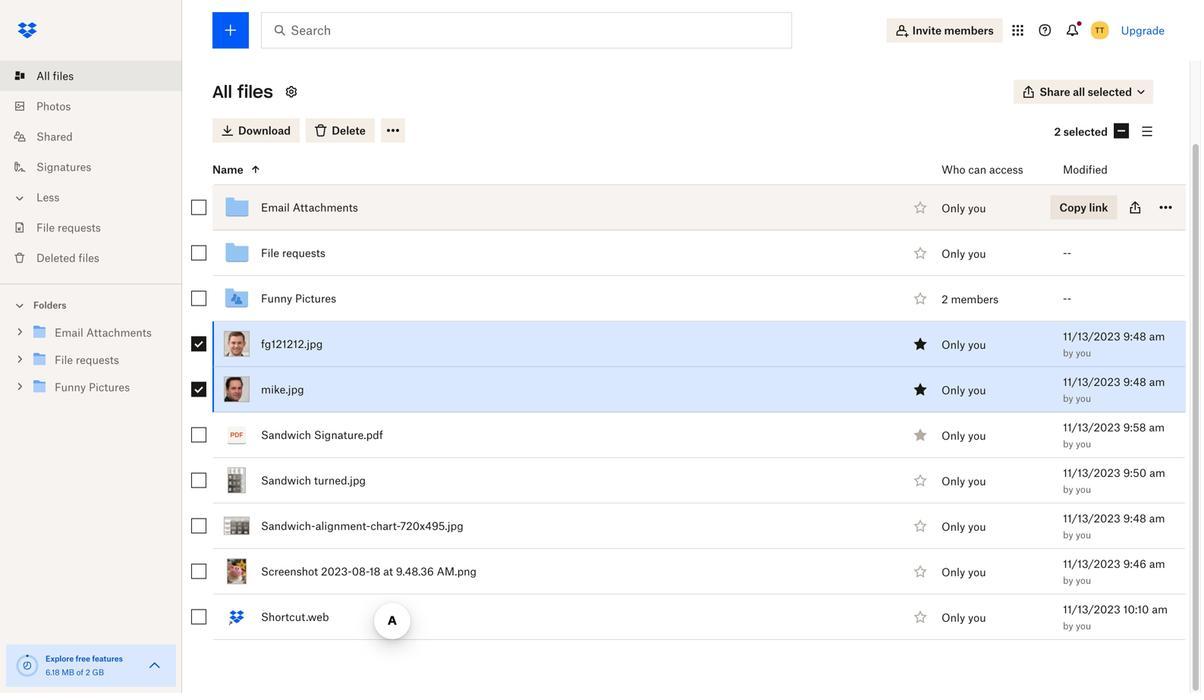 Task type: describe. For each thing, give the bounding box(es) containing it.
by for shortcut.web
[[1064, 621, 1074, 632]]

sandwich for sandwich signature.pdf
[[261, 429, 311, 442]]

share all selected
[[1040, 85, 1133, 98]]

2 inside explore free features 6.18 mb of 2 gb
[[86, 668, 90, 678]]

name shortcut.web, modified 11/13/2023 10:10 am, element
[[179, 595, 1187, 641]]

only for attachments
[[942, 202, 966, 215]]

screenshot 2023-08-18 at 9.48.36 am.png
[[261, 566, 477, 578]]

6.18
[[46, 668, 60, 678]]

18
[[370, 566, 381, 578]]

am for mike.jpg
[[1150, 376, 1166, 389]]

by for sandwich turned.jpg
[[1064, 484, 1074, 496]]

you inside 11/13/2023 9:58 am by you
[[1076, 439, 1092, 450]]

by for sandwich-alignment-chart-720x495.jpg
[[1064, 530, 1074, 541]]

2 members
[[942, 293, 999, 306]]

0 horizontal spatial pictures
[[89, 381, 130, 394]]

name file requests, modified 12/14/2023 4:10 pm, element
[[179, 231, 1187, 276]]

only you inside name mike.jpg, modified 11/13/2023 9:48 am, element
[[942, 384, 987, 397]]

all files inside list item
[[36, 69, 74, 82]]

invite members
[[913, 24, 994, 37]]

who can access
[[942, 163, 1024, 176]]

2 vertical spatial file requests
[[55, 354, 119, 367]]

am for sandwich signature.pdf
[[1150, 421, 1166, 434]]

deleted files
[[36, 252, 99, 265]]

2 for 2 members
[[942, 293, 949, 306]]

members for 2 members
[[952, 293, 999, 306]]

only you button for 2023-
[[942, 564, 987, 581]]

delete
[[332, 124, 366, 137]]

name screenshot 2023-08-18 at 9.48.36 am.png, modified 11/13/2023 9:46 am, element
[[179, 550, 1187, 595]]

name funny pictures, modified 11/13/2023 10:13 am, element
[[179, 276, 1187, 322]]

deleted files link
[[12, 243, 182, 273]]

requests inside list
[[58, 221, 101, 234]]

invite
[[913, 24, 942, 37]]

sandwich-alignment-chart-720x495.jpg link
[[261, 517, 464, 536]]

mike.jpg link
[[261, 381, 304, 399]]

delete button
[[306, 118, 375, 143]]

2 selected
[[1055, 125, 1108, 138]]

folders button
[[0, 294, 182, 316]]

am.png
[[437, 566, 477, 578]]

2 for 2 selected
[[1055, 125, 1061, 138]]

add to starred image inside name file requests, modified 12/14/2023 4:10 pm, element
[[912, 244, 930, 262]]

1 vertical spatial requests
[[282, 247, 326, 260]]

1 vertical spatial file requests link
[[261, 244, 326, 262]]

1 vertical spatial email attachments
[[55, 326, 152, 339]]

screenshot 2023-08-18 at 9.48.36 am.png link
[[261, 563, 477, 581]]

signatures link
[[12, 152, 182, 182]]

9:48 for mike.jpg
[[1124, 376, 1147, 389]]

add to starred image for 11/13/2023 10:10 am
[[912, 608, 930, 627]]

less
[[36, 191, 59, 204]]

10:10
[[1124, 604, 1150, 616]]

alignment-
[[316, 520, 371, 533]]

members for invite members
[[945, 24, 994, 37]]

sandwich signature.pdf
[[261, 429, 383, 442]]

photos link
[[12, 91, 182, 121]]

by for mike.jpg
[[1064, 393, 1074, 405]]

of
[[76, 668, 83, 678]]

11/13/2023 for shortcut.web
[[1064, 604, 1121, 616]]

/fg121212.jpg image
[[224, 331, 250, 357]]

all inside list item
[[36, 69, 50, 82]]

remove from starred image for mike.jpg
[[912, 381, 930, 399]]

0 vertical spatial funny
[[261, 292, 292, 305]]

all
[[1074, 85, 1086, 98]]

all files list item
[[0, 61, 182, 91]]

link
[[1090, 201, 1109, 214]]

2023-
[[321, 566, 352, 578]]

9:46
[[1124, 558, 1147, 571]]

0 horizontal spatial email
[[55, 326, 83, 339]]

only you for requests
[[942, 247, 987, 260]]

less image
[[12, 191, 27, 206]]

720x495.jpg
[[401, 520, 464, 533]]

am for sandwich turned.jpg
[[1150, 467, 1166, 480]]

attachments inside "element"
[[293, 201, 358, 214]]

-- for requests
[[1064, 247, 1072, 260]]

free
[[76, 655, 90, 664]]

only inside name mike.jpg, modified 11/13/2023 9:48 am, element
[[942, 384, 966, 397]]

am for screenshot 2023-08-18 at 9.48.36 am.png
[[1150, 558, 1166, 571]]

0 vertical spatial funny pictures
[[261, 292, 336, 305]]

only you for alignment-
[[942, 521, 987, 534]]

at
[[384, 566, 393, 578]]

11/13/2023 9:50 am by you
[[1064, 467, 1166, 496]]

you inside 11/13/2023 10:10 am by you
[[1076, 621, 1092, 632]]

folders
[[33, 300, 66, 311]]

shared link
[[12, 121, 182, 152]]

share all selected button
[[1014, 80, 1154, 104]]

share
[[1040, 85, 1071, 98]]

only for 2023-
[[942, 566, 966, 579]]

shortcut.web
[[261, 611, 329, 624]]

access
[[990, 163, 1024, 176]]

remove from starred image for fg121212.jpg
[[912, 335, 930, 353]]

you inside name file requests, modified 12/14/2023 4:10 pm, element
[[969, 247, 987, 260]]

1 vertical spatial attachments
[[86, 326, 152, 339]]

mb
[[62, 668, 74, 678]]

11/13/2023 for screenshot 2023-08-18 at 9.48.36 am.png
[[1064, 558, 1121, 571]]

Search in folder "Dropbox" text field
[[291, 21, 761, 39]]

name button
[[213, 161, 905, 179]]

turned.jpg
[[314, 474, 366, 487]]

name
[[213, 163, 244, 176]]

explore
[[46, 655, 74, 664]]

only for turned.jpg
[[942, 475, 966, 488]]

upgrade link
[[1122, 24, 1165, 37]]

1 vertical spatial file
[[261, 247, 279, 260]]

remove from starred image
[[912, 426, 930, 444]]

file requests inside list
[[36, 221, 101, 234]]

only you for signature.pdf
[[942, 430, 987, 443]]

email attachments link inside "element"
[[261, 199, 358, 217]]

only for signature.pdf
[[942, 430, 966, 443]]

file inside list
[[36, 221, 55, 234]]

who
[[942, 163, 966, 176]]

sandwich-alignment-chart-720x495.jpg
[[261, 520, 464, 533]]

/screenshot 2023-08-18 at 9.48.36 am.png image
[[227, 559, 247, 585]]

chart-
[[371, 520, 401, 533]]

0 horizontal spatial funny pictures
[[55, 381, 130, 394]]

mike.jpg
[[261, 383, 304, 396]]

copy
[[1060, 201, 1087, 214]]

0 vertical spatial file requests link
[[12, 213, 182, 243]]

only you button for requests
[[942, 246, 987, 262]]

screenshot
[[261, 566, 318, 578]]

only you button inside the name shortcut.web, modified 11/13/2023 10:10 am, element
[[942, 610, 987, 627]]

/sandwich alignment chart 720x495.jpg image
[[224, 517, 250, 536]]

11/13/2023 9:48 am by you for fg121212.jpg
[[1064, 330, 1166, 359]]

by for sandwich signature.pdf
[[1064, 439, 1074, 450]]

files for all files link
[[53, 69, 74, 82]]

11/13/2023 for sandwich signature.pdf
[[1064, 421, 1121, 434]]

you inside name email attachments, modified 11/13/2023 10:24 am, "element"
[[969, 202, 987, 215]]

copy link button
[[1051, 195, 1118, 220]]

9:48 for sandwich-alignment-chart-720x495.jpg
[[1124, 512, 1147, 525]]

deleted
[[36, 252, 76, 265]]

modified button
[[1064, 161, 1148, 179]]

only you inside "name fg121212.jpg, modified 11/13/2023 9:48 am," element
[[942, 339, 987, 351]]

2 vertical spatial requests
[[76, 354, 119, 367]]



Task type: vqa. For each thing, say whether or not it's contained in the screenshot.
controls on the top of the page
no



Task type: locate. For each thing, give the bounding box(es) containing it.
folder settings image
[[282, 83, 301, 101]]

by inside 11/13/2023 9:50 am by you
[[1064, 484, 1074, 496]]

0 horizontal spatial all files
[[36, 69, 74, 82]]

3 11/13/2023 from the top
[[1064, 421, 1121, 434]]

files for deleted files link on the left of page
[[79, 252, 99, 265]]

4 add to starred image from the top
[[912, 563, 930, 581]]

0 vertical spatial 9:48
[[1124, 330, 1147, 343]]

by inside 11/13/2023 10:10 am by you
[[1064, 621, 1074, 632]]

sandwich
[[261, 429, 311, 442], [261, 474, 311, 487]]

4 only you button from the top
[[942, 382, 987, 399]]

only inside name screenshot 2023-08-18 at 9.48.36 am.png, modified 11/13/2023 9:46 am, element
[[942, 566, 966, 579]]

1 vertical spatial add to starred image
[[912, 517, 930, 536]]

only inside "name fg121212.jpg, modified 11/13/2023 9:48 am," element
[[942, 339, 966, 351]]

members
[[945, 24, 994, 37], [952, 293, 999, 306]]

upgrade
[[1122, 24, 1165, 37]]

add to starred image inside name email attachments, modified 11/13/2023 10:24 am, "element"
[[912, 199, 930, 217]]

0 vertical spatial attachments
[[293, 201, 358, 214]]

1 horizontal spatial files
[[79, 252, 99, 265]]

0 horizontal spatial email attachments link
[[30, 323, 170, 344]]

2 vertical spatial file requests link
[[30, 350, 170, 371]]

fg121212.jpg link
[[261, 335, 323, 353]]

1 add to starred image from the top
[[912, 199, 930, 217]]

1 by from the top
[[1064, 348, 1074, 359]]

only you inside name file requests, modified 12/14/2023 4:10 pm, element
[[942, 247, 987, 260]]

am inside 11/13/2023 9:58 am by you
[[1150, 421, 1166, 434]]

9.48.36
[[396, 566, 434, 578]]

1 vertical spatial --
[[1064, 247, 1072, 260]]

0 vertical spatial email attachments link
[[261, 199, 358, 217]]

11/13/2023 for sandwich-alignment-chart-720x495.jpg
[[1064, 512, 1121, 525]]

only you button inside name sandwich-alignment-chart-720x495.jpg, modified 11/13/2023 9:48 am, element
[[942, 519, 987, 536]]

-- for attachments
[[1064, 201, 1072, 214]]

9:58
[[1124, 421, 1147, 434]]

only you button for turned.jpg
[[942, 473, 987, 490]]

only you inside name sandwich-alignment-chart-720x495.jpg, modified 11/13/2023 9:48 am, element
[[942, 521, 987, 534]]

remove from starred image inside name mike.jpg, modified 11/13/2023 9:48 am, element
[[912, 381, 930, 399]]

only you button inside name mike.jpg, modified 11/13/2023 9:48 am, element
[[942, 382, 987, 399]]

4 by from the top
[[1064, 484, 1074, 496]]

0 vertical spatial pictures
[[295, 292, 336, 305]]

0 vertical spatial remove from starred image
[[912, 335, 930, 353]]

by for screenshot 2023-08-18 at 9.48.36 am.png
[[1064, 575, 1074, 587]]

1 horizontal spatial pictures
[[295, 292, 336, 305]]

sandwich signature.pdf link
[[261, 426, 383, 444]]

invite members button
[[887, 18, 1003, 43]]

1 horizontal spatial all
[[213, 81, 232, 102]]

/mike.jpg image
[[224, 377, 250, 403]]

by inside name sandwich-alignment-chart-720x495.jpg, modified 11/13/2023 9:48 am, element
[[1064, 530, 1074, 541]]

download button
[[213, 118, 300, 143]]

sandwich down mike.jpg link
[[261, 429, 311, 442]]

add to starred image for 2 members
[[912, 290, 930, 308]]

sandwich turned.jpg link
[[261, 472, 366, 490]]

11/13/2023 inside 11/13/2023 9:50 am by you
[[1064, 467, 1121, 480]]

am for fg121212.jpg
[[1150, 330, 1166, 343]]

tt
[[1096, 25, 1105, 35]]

3 only from the top
[[942, 339, 966, 351]]

9 only you button from the top
[[942, 610, 987, 627]]

add to starred image for 11/13/2023 9:50 am
[[912, 472, 930, 490]]

2 add to starred image from the top
[[912, 244, 930, 262]]

11/13/2023 9:48 am by you inside "name fg121212.jpg, modified 11/13/2023 9:48 am," element
[[1064, 330, 1166, 359]]

name sandwich-alignment-chart-720x495.jpg, modified 11/13/2023 9:48 am, element
[[179, 504, 1187, 550]]

1 vertical spatial 2
[[942, 293, 949, 306]]

all up photos
[[36, 69, 50, 82]]

7 11/13/2023 from the top
[[1064, 604, 1121, 616]]

funny pictures link
[[261, 290, 336, 308], [30, 378, 170, 398]]

files right "deleted"
[[79, 252, 99, 265]]

sandwich for sandwich turned.jpg
[[261, 474, 311, 487]]

1 11/13/2023 from the top
[[1064, 330, 1121, 343]]

1 add to starred image from the top
[[912, 290, 930, 308]]

all up download button
[[213, 81, 232, 102]]

11/13/2023 9:48 am by you inside name mike.jpg, modified 11/13/2023 9:48 am, element
[[1064, 376, 1166, 405]]

11/13/2023 9:48 am by you
[[1064, 330, 1166, 359], [1064, 376, 1166, 405], [1064, 512, 1166, 541]]

-- for pictures
[[1064, 292, 1072, 305]]

1 remove from starred image from the top
[[912, 335, 930, 353]]

3 add to starred image from the top
[[912, 472, 930, 490]]

selected inside popup button
[[1088, 85, 1133, 98]]

0 horizontal spatial email attachments
[[55, 326, 152, 339]]

only you button inside "name fg121212.jpg, modified 11/13/2023 9:48 am," element
[[942, 337, 987, 353]]

0 vertical spatial selected
[[1088, 85, 1133, 98]]

0 vertical spatial 11/13/2023 9:48 am by you
[[1064, 330, 1166, 359]]

8 only from the top
[[942, 566, 966, 579]]

shortcut.web link
[[261, 608, 329, 627]]

name sandwich signature.pdf, modified 11/13/2023 9:58 am, element
[[179, 413, 1187, 459]]

3 only you from the top
[[942, 339, 987, 351]]

only inside name email attachments, modified 11/13/2023 10:24 am, "element"
[[942, 202, 966, 215]]

7 only you button from the top
[[942, 519, 987, 536]]

all files up photos
[[36, 69, 74, 82]]

1 vertical spatial remove from starred image
[[912, 381, 930, 399]]

by for fg121212.jpg
[[1064, 348, 1074, 359]]

9:48 for fg121212.jpg
[[1124, 330, 1147, 343]]

0 vertical spatial email
[[261, 201, 290, 214]]

photos
[[36, 100, 71, 113]]

2
[[1055, 125, 1061, 138], [942, 293, 949, 306], [86, 668, 90, 678]]

only you button inside name file requests, modified 12/14/2023 4:10 pm, element
[[942, 246, 987, 262]]

sandwich up 'sandwich-'
[[261, 474, 311, 487]]

1 vertical spatial file requests
[[261, 247, 326, 260]]

8 only you button from the top
[[942, 564, 987, 581]]

11/13/2023 inside '11/13/2023 9:46 am by you'
[[1064, 558, 1121, 571]]

only you for turned.jpg
[[942, 475, 987, 488]]

only inside name sandwich turned.jpg, modified 11/13/2023 9:50 am, element
[[942, 475, 966, 488]]

1 11/13/2023 9:48 am by you from the top
[[1064, 330, 1166, 359]]

1 vertical spatial 9:48
[[1124, 376, 1147, 389]]

2 inside button
[[942, 293, 949, 306]]

fg121212.jpg
[[261, 338, 323, 351]]

1 -- from the top
[[1064, 201, 1072, 214]]

2 11/13/2023 9:48 am by you from the top
[[1064, 376, 1166, 405]]

remove from starred image inside "name fg121212.jpg, modified 11/13/2023 9:48 am," element
[[912, 335, 930, 353]]

1 vertical spatial email
[[55, 326, 83, 339]]

add to starred image for 11/13/2023 9:46 am
[[912, 563, 930, 581]]

copy link
[[1060, 201, 1109, 214]]

1 vertical spatial sandwich
[[261, 474, 311, 487]]

3 11/13/2023 9:48 am by you from the top
[[1064, 512, 1166, 541]]

email inside "element"
[[261, 201, 290, 214]]

pictures
[[295, 292, 336, 305], [89, 381, 130, 394]]

11/13/2023 9:48 am by you for sandwich-alignment-chart-720x495.jpg
[[1064, 512, 1166, 541]]

6 11/13/2023 from the top
[[1064, 558, 1121, 571]]

0 vertical spatial --
[[1064, 201, 1072, 214]]

4 11/13/2023 from the top
[[1064, 467, 1121, 480]]

you inside '11/13/2023 9:46 am by you'
[[1076, 575, 1092, 587]]

2 sandwich from the top
[[261, 474, 311, 487]]

email
[[261, 201, 290, 214], [55, 326, 83, 339]]

6 by from the top
[[1064, 575, 1074, 587]]

1 only you button from the top
[[942, 200, 987, 217]]

1 horizontal spatial attachments
[[293, 201, 358, 214]]

am inside '11/13/2023 9:46 am by you'
[[1150, 558, 1166, 571]]

add to starred image for only you
[[912, 517, 930, 536]]

only you for 2023-
[[942, 566, 987, 579]]

explore free features 6.18 mb of 2 gb
[[46, 655, 123, 678]]

/shortcut.web image
[[225, 605, 249, 630]]

0 vertical spatial file
[[36, 221, 55, 234]]

1 vertical spatial funny pictures link
[[30, 378, 170, 398]]

attachments
[[293, 201, 358, 214], [86, 326, 152, 339]]

1 vertical spatial funny
[[55, 381, 86, 394]]

5 only you from the top
[[942, 430, 987, 443]]

only inside name sandwich-alignment-chart-720x495.jpg, modified 11/13/2023 9:48 am, element
[[942, 521, 966, 534]]

0 vertical spatial file requests
[[36, 221, 101, 234]]

files inside list item
[[53, 69, 74, 82]]

features
[[92, 655, 123, 664]]

1 horizontal spatial all files
[[213, 81, 273, 102]]

email attachments
[[261, 201, 358, 214], [55, 326, 152, 339]]

selected
[[1088, 85, 1133, 98], [1064, 125, 1108, 138]]

only inside the name shortcut.web, modified 11/13/2023 10:10 am, element
[[942, 612, 966, 625]]

sandwich-
[[261, 520, 316, 533]]

table containing name
[[179, 155, 1187, 641]]

quota usage element
[[15, 654, 39, 679]]

add to starred image inside the name shortcut.web, modified 11/13/2023 10:10 am, element
[[912, 608, 930, 627]]

only you inside name screenshot 2023-08-18 at 9.48.36 am.png, modified 11/13/2023 9:46 am, element
[[942, 566, 987, 579]]

9 only you from the top
[[942, 612, 987, 625]]

only you for attachments
[[942, 202, 987, 215]]

2 vertical spatial --
[[1064, 292, 1072, 305]]

only you button for alignment-
[[942, 519, 987, 536]]

4 only from the top
[[942, 384, 966, 397]]

0 vertical spatial members
[[945, 24, 994, 37]]

all files up download button
[[213, 81, 273, 102]]

0 horizontal spatial all
[[36, 69, 50, 82]]

list
[[0, 52, 182, 284]]

list containing all files
[[0, 52, 182, 284]]

sandwich turned.jpg
[[261, 474, 366, 487]]

email attachments inside "element"
[[261, 201, 358, 214]]

-- inside name email attachments, modified 11/13/2023 10:24 am, "element"
[[1064, 201, 1072, 214]]

1 horizontal spatial 2
[[942, 293, 949, 306]]

only you button for signature.pdf
[[942, 428, 987, 444]]

am for shortcut.web
[[1153, 604, 1168, 616]]

-- inside name file requests, modified 12/14/2023 4:10 pm, element
[[1064, 247, 1072, 260]]

name email attachments, modified 11/13/2023 10:24 am, element
[[179, 185, 1187, 231]]

you inside 11/13/2023 9:50 am by you
[[1076, 484, 1092, 496]]

file
[[36, 221, 55, 234], [261, 247, 279, 260], [55, 354, 73, 367]]

1 vertical spatial 11/13/2023 9:48 am by you
[[1064, 376, 1166, 405]]

funny
[[261, 292, 292, 305], [55, 381, 86, 394]]

group containing email attachments
[[0, 316, 182, 413]]

only you button for attachments
[[942, 200, 987, 217]]

3 only you button from the top
[[942, 337, 987, 353]]

can
[[969, 163, 987, 176]]

0 horizontal spatial funny
[[55, 381, 86, 394]]

2 members button
[[942, 291, 999, 308]]

only you inside name sandwich turned.jpg, modified 11/13/2023 9:50 am, element
[[942, 475, 987, 488]]

all files
[[36, 69, 74, 82], [213, 81, 273, 102]]

11/13/2023 10:10 am by you
[[1064, 604, 1168, 632]]

1 vertical spatial selected
[[1064, 125, 1108, 138]]

group
[[0, 316, 182, 413]]

only
[[942, 202, 966, 215], [942, 247, 966, 260], [942, 339, 966, 351], [942, 384, 966, 397], [942, 430, 966, 443], [942, 475, 966, 488], [942, 521, 966, 534], [942, 566, 966, 579], [942, 612, 966, 625]]

5 only from the top
[[942, 430, 966, 443]]

2 9:48 from the top
[[1124, 376, 1147, 389]]

1 horizontal spatial funny pictures
[[261, 292, 336, 305]]

0 vertical spatial sandwich
[[261, 429, 311, 442]]

0 horizontal spatial files
[[53, 69, 74, 82]]

1 vertical spatial pictures
[[89, 381, 130, 394]]

by
[[1064, 348, 1074, 359], [1064, 393, 1074, 405], [1064, 439, 1074, 450], [1064, 484, 1074, 496], [1064, 530, 1074, 541], [1064, 575, 1074, 587], [1064, 621, 1074, 632]]

-
[[1064, 201, 1068, 214], [1068, 201, 1072, 214], [1064, 247, 1068, 260], [1068, 247, 1072, 260], [1064, 292, 1068, 305], [1068, 292, 1072, 305]]

2 add to starred image from the top
[[912, 517, 930, 536]]

only inside name file requests, modified 12/14/2023 4:10 pm, element
[[942, 247, 966, 260]]

11/13/2023 for fg121212.jpg
[[1064, 330, 1121, 343]]

0 vertical spatial requests
[[58, 221, 101, 234]]

requests
[[58, 221, 101, 234], [282, 247, 326, 260], [76, 354, 119, 367]]

file requests link
[[12, 213, 182, 243], [261, 244, 326, 262], [30, 350, 170, 371]]

only you button inside name screenshot 2023-08-18 at 9.48.36 am.png, modified 11/13/2023 9:46 am, element
[[942, 564, 987, 581]]

add to starred image
[[912, 199, 930, 217], [912, 244, 930, 262], [912, 472, 930, 490], [912, 563, 930, 581], [912, 608, 930, 627]]

7 by from the top
[[1064, 621, 1074, 632]]

add to starred image inside name screenshot 2023-08-18 at 9.48.36 am.png, modified 11/13/2023 9:46 am, element
[[912, 563, 930, 581]]

1 only from the top
[[942, 202, 966, 215]]

dropbox image
[[12, 15, 43, 46]]

1 sandwich from the top
[[261, 429, 311, 442]]

1 horizontal spatial funny
[[261, 292, 292, 305]]

0 vertical spatial funny pictures link
[[261, 290, 336, 308]]

2 vertical spatial 9:48
[[1124, 512, 1147, 525]]

0 vertical spatial email attachments
[[261, 201, 358, 214]]

selected right all
[[1088, 85, 1133, 98]]

am inside 11/13/2023 10:10 am by you
[[1153, 604, 1168, 616]]

gb
[[92, 668, 104, 678]]

only you inside the name shortcut.web, modified 11/13/2023 10:10 am, element
[[942, 612, 987, 625]]

7 only from the top
[[942, 521, 966, 534]]

1 9:48 from the top
[[1124, 330, 1147, 343]]

3 9:48 from the top
[[1124, 512, 1147, 525]]

by inside name mike.jpg, modified 11/13/2023 9:48 am, element
[[1064, 393, 1074, 405]]

only for alignment-
[[942, 521, 966, 534]]

9:48
[[1124, 330, 1147, 343], [1124, 376, 1147, 389], [1124, 512, 1147, 525]]

2 only you from the top
[[942, 247, 987, 260]]

file requests inside name file requests, modified 12/14/2023 4:10 pm, element
[[261, 247, 326, 260]]

funny pictures
[[261, 292, 336, 305], [55, 381, 130, 394]]

all files link
[[12, 61, 182, 91]]

9 only from the top
[[942, 612, 966, 625]]

selected up modified
[[1064, 125, 1108, 138]]

only you button
[[942, 200, 987, 217], [942, 246, 987, 262], [942, 337, 987, 353], [942, 382, 987, 399], [942, 428, 987, 444], [942, 473, 987, 490], [942, 519, 987, 536], [942, 564, 987, 581], [942, 610, 987, 627]]

1 vertical spatial funny pictures
[[55, 381, 130, 394]]

only you button inside name sandwich turned.jpg, modified 11/13/2023 9:50 am, element
[[942, 473, 987, 490]]

name mike.jpg, modified 11/13/2023 9:48 am, element
[[179, 367, 1187, 413]]

members inside invite members button
[[945, 24, 994, 37]]

only you button inside name sandwich signature.pdf, modified 11/13/2023 9:58 am, element
[[942, 428, 987, 444]]

signature.pdf
[[314, 429, 383, 442]]

am inside 11/13/2023 9:50 am by you
[[1150, 467, 1166, 480]]

table
[[179, 155, 1187, 641]]

only you inside name email attachments, modified 11/13/2023 10:24 am, "element"
[[942, 202, 987, 215]]

11/13/2023
[[1064, 330, 1121, 343], [1064, 376, 1121, 389], [1064, 421, 1121, 434], [1064, 467, 1121, 480], [1064, 512, 1121, 525], [1064, 558, 1121, 571], [1064, 604, 1121, 616]]

1 vertical spatial members
[[952, 293, 999, 306]]

1 only you from the top
[[942, 202, 987, 215]]

/sandwich turned.jpg image
[[228, 468, 246, 494]]

only you inside name sandwich signature.pdf, modified 11/13/2023 9:58 am, element
[[942, 430, 987, 443]]

only for requests
[[942, 247, 966, 260]]

file requests
[[36, 221, 101, 234], [261, 247, 326, 260], [55, 354, 119, 367]]

modified
[[1064, 163, 1108, 176]]

2 vertical spatial 2
[[86, 668, 90, 678]]

2 11/13/2023 from the top
[[1064, 376, 1121, 389]]

files up photos
[[53, 69, 74, 82]]

0 vertical spatial 2
[[1055, 125, 1061, 138]]

2 only from the top
[[942, 247, 966, 260]]

5 add to starred image from the top
[[912, 608, 930, 627]]

2 horizontal spatial 2
[[1055, 125, 1061, 138]]

-- inside name funny pictures, modified 11/13/2023 10:13 am, element
[[1064, 292, 1072, 305]]

11/13/2023 inside 11/13/2023 9:58 am by you
[[1064, 421, 1121, 434]]

11/13/2023 9:46 am by you
[[1064, 558, 1166, 587]]

8 only you from the top
[[942, 566, 987, 579]]

3 by from the top
[[1064, 439, 1074, 450]]

2 vertical spatial file
[[55, 354, 73, 367]]

2 horizontal spatial files
[[238, 81, 273, 102]]

2 remove from starred image from the top
[[912, 381, 930, 399]]

am for sandwich-alignment-chart-720x495.jpg
[[1150, 512, 1166, 525]]

4 only you from the top
[[942, 384, 987, 397]]

name fg121212.jpg, modified 11/13/2023 9:48 am, element
[[179, 322, 1187, 367]]

11/13/2023 9:58 am by you
[[1064, 421, 1166, 450]]

files left folder settings 'icon'
[[238, 81, 273, 102]]

11/13/2023 inside 11/13/2023 10:10 am by you
[[1064, 604, 1121, 616]]

0 horizontal spatial attachments
[[86, 326, 152, 339]]

add to starred image inside name funny pictures, modified 11/13/2023 10:13 am, element
[[912, 290, 930, 308]]

add to starred image inside name sandwich-alignment-chart-720x495.jpg, modified 11/13/2023 9:48 am, element
[[912, 517, 930, 536]]

remove from starred image
[[912, 335, 930, 353], [912, 381, 930, 399]]

5 only you button from the top
[[942, 428, 987, 444]]

2 by from the top
[[1064, 393, 1074, 405]]

5 by from the top
[[1064, 530, 1074, 541]]

6 only you from the top
[[942, 475, 987, 488]]

email attachments link
[[261, 199, 358, 217], [30, 323, 170, 344]]

9:50
[[1124, 467, 1147, 480]]

11/13/2023 for sandwich turned.jpg
[[1064, 467, 1121, 480]]

add to starred image
[[912, 290, 930, 308], [912, 517, 930, 536]]

name sandwich turned.jpg, modified 11/13/2023 9:50 am, element
[[179, 459, 1187, 504]]

signatures
[[36, 161, 91, 173]]

1 vertical spatial email attachments link
[[30, 323, 170, 344]]

1 horizontal spatial funny pictures link
[[261, 290, 336, 308]]

tt button
[[1088, 18, 1113, 43]]

2 vertical spatial 11/13/2023 9:48 am by you
[[1064, 512, 1166, 541]]

3 -- from the top
[[1064, 292, 1072, 305]]

members inside 2 members button
[[952, 293, 999, 306]]

1 horizontal spatial email attachments link
[[261, 199, 358, 217]]

1 horizontal spatial email
[[261, 201, 290, 214]]

by inside 11/13/2023 9:58 am by you
[[1064, 439, 1074, 450]]

08-
[[352, 566, 370, 578]]

11/13/2023 for mike.jpg
[[1064, 376, 1121, 389]]

am
[[1150, 330, 1166, 343], [1150, 376, 1166, 389], [1150, 421, 1166, 434], [1150, 467, 1166, 480], [1150, 512, 1166, 525], [1150, 558, 1166, 571], [1153, 604, 1168, 616]]

11/13/2023 9:48 am by you inside name sandwich-alignment-chart-720x495.jpg, modified 11/13/2023 9:48 am, element
[[1064, 512, 1166, 541]]

1 horizontal spatial email attachments
[[261, 201, 358, 214]]

shared
[[36, 130, 73, 143]]

2 -- from the top
[[1064, 247, 1072, 260]]

by inside '11/13/2023 9:46 am by you'
[[1064, 575, 1074, 587]]

6 only you button from the top
[[942, 473, 987, 490]]

0 horizontal spatial 2
[[86, 668, 90, 678]]

all
[[36, 69, 50, 82], [213, 81, 232, 102]]

0 vertical spatial add to starred image
[[912, 290, 930, 308]]

6 only from the top
[[942, 475, 966, 488]]

7 only you from the top
[[942, 521, 987, 534]]

only inside name sandwich signature.pdf, modified 11/13/2023 9:58 am, element
[[942, 430, 966, 443]]

11/13/2023 9:48 am by you for mike.jpg
[[1064, 376, 1166, 405]]

2 only you button from the top
[[942, 246, 987, 262]]

by inside "name fg121212.jpg, modified 11/13/2023 9:48 am," element
[[1064, 348, 1074, 359]]

0 horizontal spatial funny pictures link
[[30, 378, 170, 398]]

only you
[[942, 202, 987, 215], [942, 247, 987, 260], [942, 339, 987, 351], [942, 384, 987, 397], [942, 430, 987, 443], [942, 475, 987, 488], [942, 521, 987, 534], [942, 566, 987, 579], [942, 612, 987, 625]]

5 11/13/2023 from the top
[[1064, 512, 1121, 525]]

download
[[238, 124, 291, 137]]



